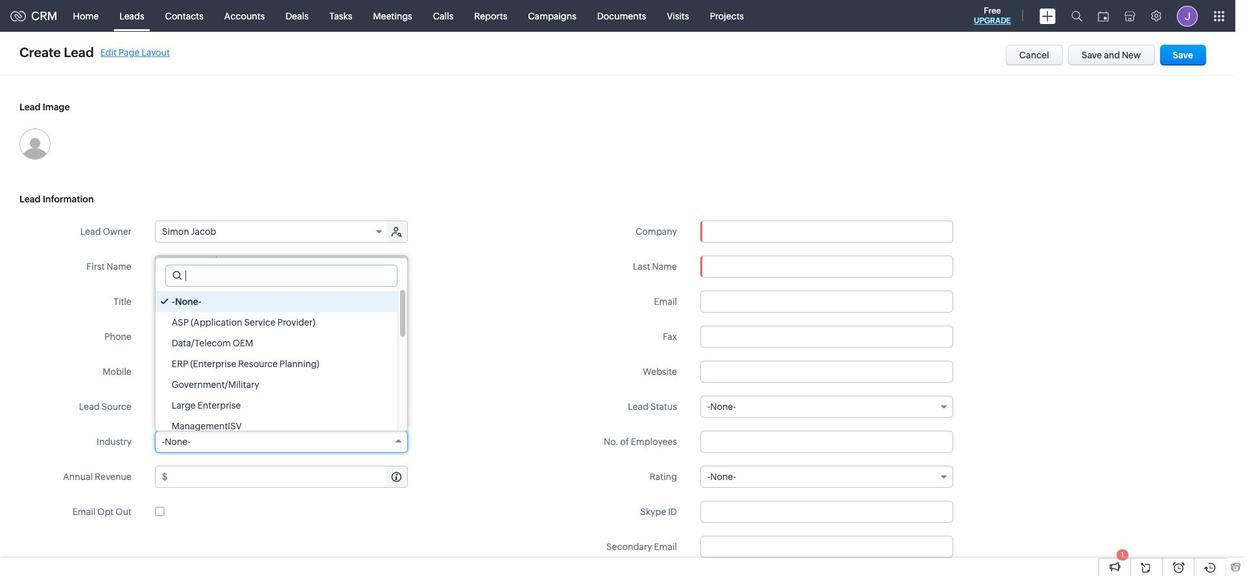 Task type: locate. For each thing, give the bounding box(es) containing it.
None text field
[[217, 256, 407, 277], [166, 265, 397, 286], [701, 326, 954, 348], [701, 361, 954, 383], [701, 431, 954, 453], [701, 536, 954, 558], [217, 256, 407, 277], [166, 265, 397, 286], [701, 326, 954, 348], [701, 361, 954, 383], [701, 431, 954, 453], [701, 536, 954, 558]]

profile element
[[1170, 0, 1206, 31]]

profile image
[[1177, 6, 1198, 26]]

create menu element
[[1032, 0, 1064, 31]]

None field
[[156, 221, 388, 242], [701, 221, 953, 242], [156, 256, 217, 277], [701, 396, 954, 418], [155, 431, 408, 453], [701, 466, 954, 488], [156, 221, 388, 242], [701, 221, 953, 242], [156, 256, 217, 277], [701, 396, 954, 418], [155, 431, 408, 453], [701, 466, 954, 488]]

image image
[[19, 128, 51, 160]]

7 option from the top
[[156, 416, 398, 437]]

list box
[[156, 288, 407, 437]]

None text field
[[701, 221, 953, 242], [701, 256, 954, 278], [155, 291, 408, 313], [701, 291, 954, 313], [155, 326, 408, 348], [155, 361, 408, 383], [170, 466, 407, 487], [701, 501, 954, 523], [701, 221, 953, 242], [701, 256, 954, 278], [155, 291, 408, 313], [701, 291, 954, 313], [155, 326, 408, 348], [155, 361, 408, 383], [170, 466, 407, 487], [701, 501, 954, 523]]

5 option from the top
[[156, 374, 398, 395]]

search element
[[1064, 0, 1090, 32]]

1 option from the top
[[156, 291, 398, 312]]

option
[[156, 291, 398, 312], [156, 312, 398, 333], [156, 333, 398, 354], [156, 354, 398, 374], [156, 374, 398, 395], [156, 395, 398, 416], [156, 416, 398, 437]]

2 option from the top
[[156, 312, 398, 333]]

4 option from the top
[[156, 354, 398, 374]]



Task type: describe. For each thing, give the bounding box(es) containing it.
search image
[[1072, 10, 1083, 21]]

create menu image
[[1040, 8, 1056, 24]]

logo image
[[10, 11, 26, 21]]

3 option from the top
[[156, 333, 398, 354]]

6 option from the top
[[156, 395, 398, 416]]

calendar image
[[1098, 11, 1109, 21]]



Task type: vqa. For each thing, say whether or not it's contained in the screenshot.
2nd OPTION from the bottom
yes



